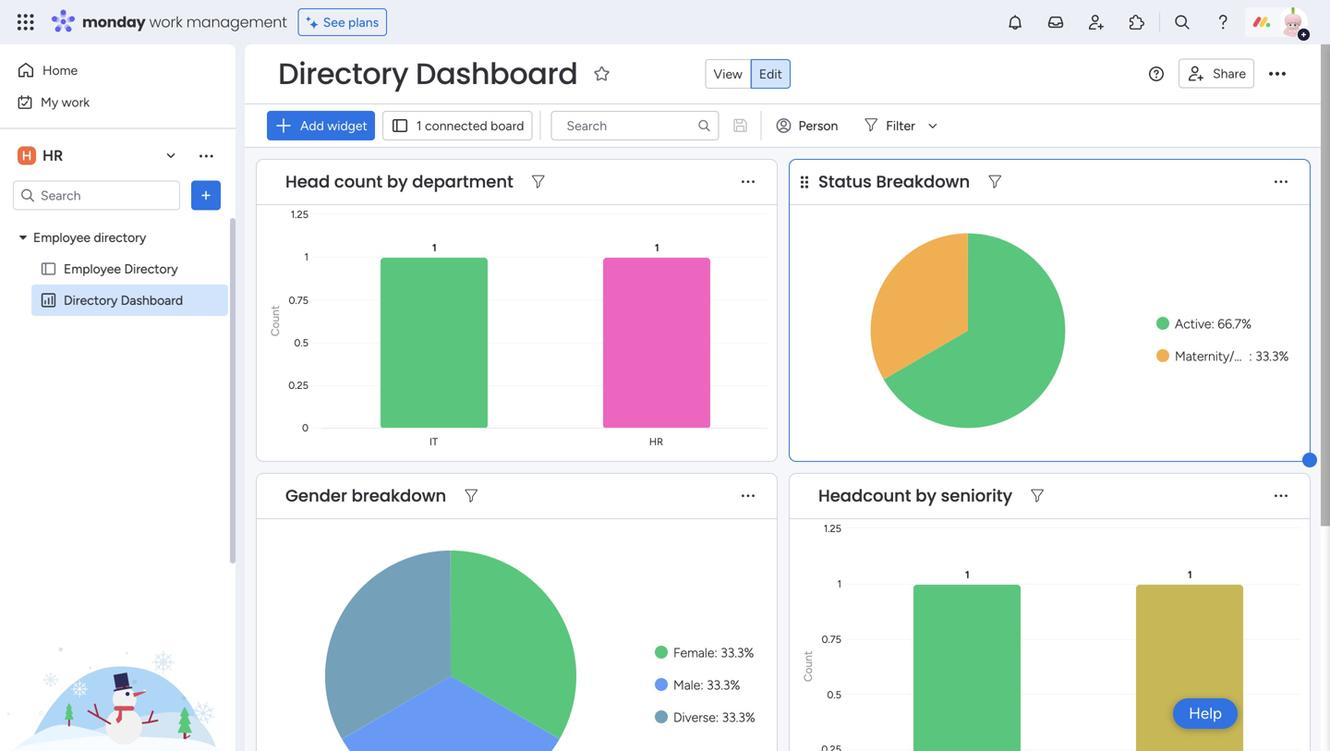 Task type: describe. For each thing, give the bounding box(es) containing it.
edit
[[759, 66, 783, 82]]

leave
[[1289, 348, 1319, 364]]

options image
[[197, 186, 215, 205]]

my work
[[41, 94, 90, 110]]

help image
[[1214, 13, 1233, 31]]

filter button
[[857, 111, 944, 140]]

lottie animation element
[[0, 565, 236, 751]]

: for female : 33.3%
[[715, 645, 718, 661]]

inbox image
[[1047, 13, 1065, 31]]

diverse
[[674, 710, 716, 725]]

see plans
[[323, 14, 379, 30]]

33.3% left leave
[[1256, 348, 1289, 364]]

invite members image
[[1088, 13, 1106, 31]]

add to favorites image
[[593, 64, 611, 83]]

my
[[41, 94, 58, 110]]

search image
[[697, 118, 712, 133]]

search everything image
[[1174, 13, 1192, 31]]

Directory Dashboard field
[[274, 53, 583, 94]]

see plans button
[[298, 8, 387, 36]]

more options image
[[1270, 65, 1286, 82]]

employee for employee directory
[[33, 230, 91, 245]]

dashboard inside banner
[[416, 53, 578, 94]]

gender
[[286, 484, 347, 508]]

filter
[[886, 118, 916, 134]]

home
[[43, 62, 78, 78]]

male : 33.3%
[[674, 677, 740, 693]]

workspace image
[[18, 146, 36, 166]]

employee for employee directory
[[64, 261, 121, 277]]

1 connected board
[[417, 118, 524, 134]]

none search field inside the directory dashboard banner
[[551, 111, 719, 140]]

workspace options image
[[197, 146, 215, 165]]

employee directory
[[64, 261, 178, 277]]

head count by department
[[286, 170, 514, 194]]

monday
[[82, 12, 146, 32]]

plans
[[348, 14, 379, 30]]

directory inside banner
[[278, 53, 409, 94]]

status breakdown
[[819, 170, 970, 194]]

add widget button
[[267, 111, 375, 140]]

caret down image
[[19, 231, 27, 244]]

see
[[323, 14, 345, 30]]

arrow down image
[[922, 115, 944, 137]]

gender breakdown
[[286, 484, 447, 508]]

directory dashboard inside banner
[[278, 53, 578, 94]]

2 vertical spatial directory
[[64, 292, 118, 308]]

: for male : 33.3%
[[701, 677, 704, 693]]

h
[[22, 148, 32, 164]]

: for active : 66.7%
[[1212, 316, 1215, 332]]

management
[[186, 12, 287, 32]]

headcount by seniority
[[819, 484, 1013, 508]]

employee directory
[[33, 230, 146, 245]]

add
[[300, 118, 324, 134]]

0 vertical spatial by
[[387, 170, 408, 194]]

share
[[1213, 66, 1247, 81]]

connected
[[425, 118, 488, 134]]

board
[[491, 118, 524, 134]]

Search in workspace field
[[39, 185, 154, 206]]



Task type: vqa. For each thing, say whether or not it's contained in the screenshot.
count
yes



Task type: locate. For each thing, give the bounding box(es) containing it.
66.7%
[[1218, 316, 1252, 332]]

: left the 66.7%
[[1212, 316, 1215, 332]]

33.3% for diverse : 33.3%
[[722, 710, 756, 725]]

option
[[0, 221, 236, 225]]

1 vertical spatial employee
[[64, 261, 121, 277]]

1 horizontal spatial work
[[149, 12, 183, 32]]

lottie animation image
[[0, 565, 236, 751]]

33.3% right female
[[721, 645, 754, 661]]

33.3% for female : 33.3%
[[721, 645, 754, 661]]

: 33.3%
[[1250, 348, 1289, 364]]

1 horizontal spatial by
[[916, 484, 937, 508]]

directory dashboard inside list box
[[64, 292, 183, 308]]

work for monday
[[149, 12, 183, 32]]

dashboard
[[416, 53, 578, 94], [121, 292, 183, 308]]

menu image
[[1150, 67, 1164, 81]]

maternity/paternity
[[1175, 348, 1286, 364]]

0 horizontal spatial dashboard
[[121, 292, 183, 308]]

by right count
[[387, 170, 408, 194]]

select product image
[[17, 13, 35, 31]]

person button
[[769, 111, 849, 140]]

work for my
[[62, 94, 90, 110]]

33.3% up diverse : 33.3%
[[707, 677, 740, 693]]

2 horizontal spatial directory
[[278, 53, 409, 94]]

work right 'monday'
[[149, 12, 183, 32]]

diverse : 33.3%
[[674, 710, 756, 725]]

1 horizontal spatial dashboard
[[416, 53, 578, 94]]

home button
[[11, 55, 199, 85]]

1 connected board button
[[382, 111, 533, 140]]

my work button
[[11, 87, 199, 117]]

: down the 66.7%
[[1250, 348, 1253, 364]]

1 vertical spatial directory dashboard
[[64, 292, 183, 308]]

by
[[387, 170, 408, 194], [916, 484, 937, 508]]

dapulse drag handle 3 image
[[801, 175, 809, 189]]

workspace selection element
[[18, 145, 66, 167]]

status
[[819, 170, 872, 194]]

share button
[[1179, 59, 1255, 88]]

employee
[[33, 230, 91, 245], [64, 261, 121, 277]]

1 horizontal spatial directory
[[124, 261, 178, 277]]

directory dashboard up 1
[[278, 53, 578, 94]]

active
[[1175, 316, 1212, 332]]

directory
[[94, 230, 146, 245]]

1 vertical spatial directory
[[124, 261, 178, 277]]

count
[[334, 170, 383, 194]]

view
[[714, 66, 743, 82]]

by left the seniority
[[916, 484, 937, 508]]

33.3%
[[1256, 348, 1289, 364], [721, 645, 754, 661], [707, 677, 740, 693], [722, 710, 756, 725]]

None search field
[[551, 111, 719, 140]]

v2 funnel image
[[532, 175, 545, 189], [989, 175, 1002, 189], [465, 490, 478, 503], [1032, 490, 1044, 503]]

1 horizontal spatial directory dashboard
[[278, 53, 578, 94]]

notifications image
[[1006, 13, 1025, 31]]

employee up public board icon
[[33, 230, 91, 245]]

directory down see plans button at the top left of page
[[278, 53, 409, 94]]

0 horizontal spatial work
[[62, 94, 90, 110]]

: up diverse
[[701, 677, 704, 693]]

dashboard up the board
[[416, 53, 578, 94]]

active : 66.7%
[[1175, 316, 1252, 332]]

directory dashboard banner
[[245, 44, 1321, 148]]

ruby anderson image
[[1279, 7, 1308, 37]]

1 vertical spatial work
[[62, 94, 90, 110]]

display modes group
[[705, 59, 791, 89]]

1
[[417, 118, 422, 134]]

: for diverse : 33.3%
[[716, 710, 719, 725]]

more dots image
[[742, 175, 755, 189], [1275, 175, 1288, 189], [742, 490, 755, 503], [1275, 490, 1288, 503]]

breakdown
[[876, 170, 970, 194]]

directory dashboard
[[278, 53, 578, 94], [64, 292, 183, 308]]

person
[[799, 118, 838, 134]]

help
[[1189, 704, 1222, 723]]

monday work management
[[82, 12, 287, 32]]

Filter dashboard by text search field
[[551, 111, 719, 140]]

breakdown
[[352, 484, 447, 508]]

apps image
[[1128, 13, 1147, 31]]

headcount
[[819, 484, 912, 508]]

0 horizontal spatial directory dashboard
[[64, 292, 183, 308]]

: down 'male : 33.3%'
[[716, 710, 719, 725]]

female
[[674, 645, 715, 661]]

directory right public dashboard image at the left top of page
[[64, 292, 118, 308]]

employee down employee directory
[[64, 261, 121, 277]]

hr
[[43, 147, 63, 164]]

head
[[286, 170, 330, 194]]

33.3% for male : 33.3%
[[707, 677, 740, 693]]

female : 33.3%
[[674, 645, 754, 661]]

0 vertical spatial dashboard
[[416, 53, 578, 94]]

0 horizontal spatial directory
[[64, 292, 118, 308]]

male
[[674, 677, 701, 693]]

public board image
[[40, 260, 57, 278]]

directory down directory
[[124, 261, 178, 277]]

33.3% right diverse
[[722, 710, 756, 725]]

help button
[[1174, 699, 1238, 729]]

0 vertical spatial directory dashboard
[[278, 53, 578, 94]]

0 vertical spatial employee
[[33, 230, 91, 245]]

department
[[412, 170, 514, 194]]

list box containing employee directory
[[0, 218, 236, 566]]

work
[[149, 12, 183, 32], [62, 94, 90, 110]]

dashboard inside list box
[[121, 292, 183, 308]]

public dashboard image
[[40, 292, 57, 309]]

: up 'male : 33.3%'
[[715, 645, 718, 661]]

seniority
[[941, 484, 1013, 508]]

0 vertical spatial directory
[[278, 53, 409, 94]]

directory
[[278, 53, 409, 94], [124, 261, 178, 277], [64, 292, 118, 308]]

edit button
[[751, 59, 791, 89]]

:
[[1212, 316, 1215, 332], [1250, 348, 1253, 364], [715, 645, 718, 661], [701, 677, 704, 693], [716, 710, 719, 725]]

add widget
[[300, 118, 368, 134]]

1 vertical spatial by
[[916, 484, 937, 508]]

0 vertical spatial work
[[149, 12, 183, 32]]

1 vertical spatial dashboard
[[121, 292, 183, 308]]

view button
[[705, 59, 751, 89]]

directory dashboard down the employee directory
[[64, 292, 183, 308]]

maternity/paternity leave
[[1175, 348, 1319, 364]]

0 horizontal spatial by
[[387, 170, 408, 194]]

work right my
[[62, 94, 90, 110]]

widget
[[327, 118, 368, 134]]

dashboard down the employee directory
[[121, 292, 183, 308]]

work inside button
[[62, 94, 90, 110]]

list box
[[0, 218, 236, 566]]



